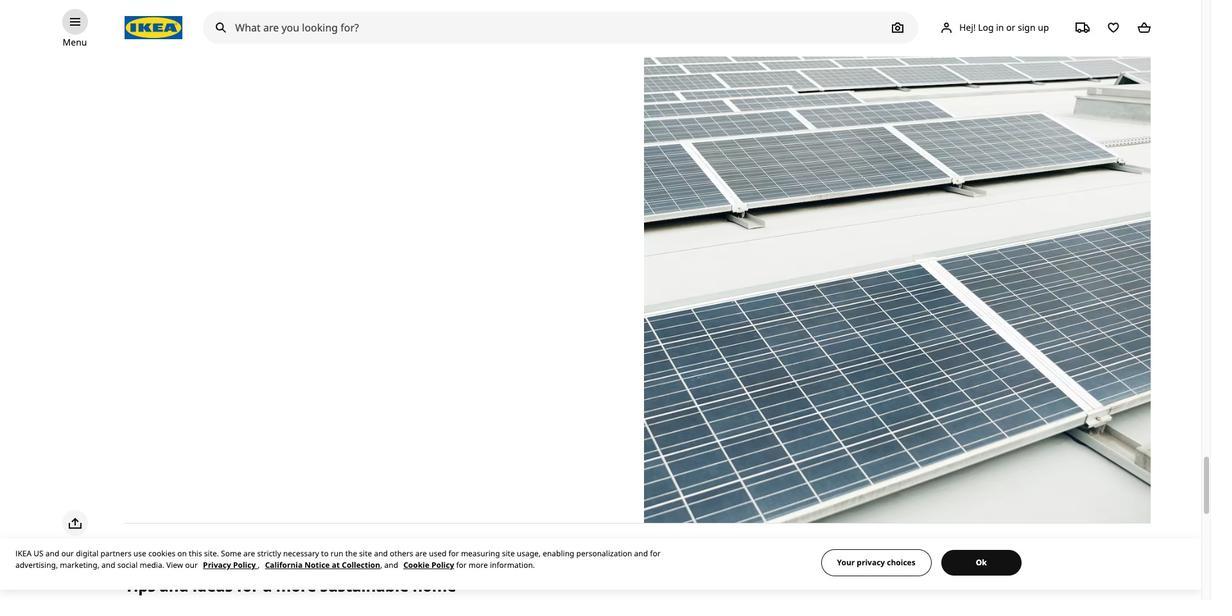Task type: vqa. For each thing, say whether or not it's contained in the screenshot.
Safety at Home
no



Task type: describe. For each thing, give the bounding box(es) containing it.
1 horizontal spatial more
[[469, 560, 488, 571]]

media.
[[140, 560, 164, 571]]

menu
[[63, 36, 87, 48]]

collection
[[342, 560, 380, 571]]

menu button
[[63, 35, 87, 49]]

site.
[[204, 548, 219, 559]]

for down measuring
[[456, 560, 467, 571]]

ikea
[[15, 548, 32, 559]]

ikea logotype, go to start page image
[[125, 16, 183, 39]]

usage,
[[517, 548, 541, 559]]

2 site from the left
[[502, 548, 515, 559]]

sustainable
[[320, 575, 409, 596]]

for left 'a'
[[237, 575, 259, 596]]

and down the partners at the left of page
[[101, 560, 115, 571]]

social
[[117, 560, 138, 571]]

run
[[331, 548, 343, 559]]

your privacy choices button
[[821, 549, 932, 576]]

1 vertical spatial our
[[185, 560, 198, 571]]

use
[[134, 548, 146, 559]]

tips and ideas for a more sustainable home
[[125, 575, 456, 596]]

ikea us and our digital partners use cookies on this site. some are strictly necessary to run the site and others are used for measuring site usage, enabling personalization and for advertising, marketing, and social media. view our
[[15, 548, 661, 571]]

others
[[390, 548, 413, 559]]

information.
[[490, 560, 535, 571]]

1 vertical spatial more
[[276, 575, 316, 596]]

2 are from the left
[[415, 548, 427, 559]]

and down view
[[160, 575, 189, 596]]

us
[[34, 548, 43, 559]]

0 vertical spatial our
[[61, 548, 74, 559]]

choices
[[887, 557, 916, 568]]

ok
[[976, 557, 987, 568]]

for right personalization
[[650, 548, 661, 559]]

privacy policy link
[[203, 560, 258, 571]]

at
[[332, 560, 340, 571]]

home
[[413, 575, 456, 596]]

measuring
[[461, 548, 500, 559]]

the
[[345, 548, 357, 559]]

privacy
[[203, 560, 231, 571]]

strictly
[[257, 548, 281, 559]]

in
[[997, 21, 1005, 33]]

california
[[265, 560, 303, 571]]

ideas
[[193, 575, 233, 596]]

view
[[166, 560, 183, 571]]

or
[[1007, 21, 1016, 33]]

digital
[[76, 548, 99, 559]]

some
[[221, 548, 242, 559]]

necessary
[[283, 548, 319, 559]]

california notice at collection link
[[265, 560, 380, 571]]

advertising,
[[15, 560, 58, 571]]

Search by product text field
[[203, 12, 919, 44]]

1 site from the left
[[359, 548, 372, 559]]

hej! log in or sign up link
[[924, 15, 1065, 40]]



Task type: locate. For each thing, give the bounding box(es) containing it.
more down measuring
[[469, 560, 488, 571]]

2 , from the left
[[380, 560, 383, 571]]

privacy policy , california notice at collection , and cookie policy for more information.
[[203, 560, 535, 571]]

0 horizontal spatial ,
[[258, 560, 260, 571]]

privacy
[[857, 557, 885, 568]]

1 horizontal spatial are
[[415, 548, 427, 559]]

1 , from the left
[[258, 560, 260, 571]]

0 vertical spatial more
[[469, 560, 488, 571]]

on
[[178, 548, 187, 559]]

log
[[979, 21, 994, 33]]

,
[[258, 560, 260, 571], [380, 560, 383, 571]]

our up marketing,
[[61, 548, 74, 559]]

more down california at the left bottom of the page
[[276, 575, 316, 596]]

sign
[[1018, 21, 1036, 33]]

are up cookie
[[415, 548, 427, 559]]

policy
[[233, 560, 256, 571], [432, 560, 454, 571]]

our down 'this'
[[185, 560, 198, 571]]

our
[[61, 548, 74, 559], [185, 560, 198, 571]]

a
[[263, 575, 272, 596]]

and right us
[[45, 548, 59, 559]]

are right the some
[[244, 548, 255, 559]]

and down others
[[385, 560, 398, 571]]

site up privacy policy , california notice at collection , and cookie policy for more information.
[[359, 548, 372, 559]]

your
[[838, 557, 855, 568]]

site
[[359, 548, 372, 559], [502, 548, 515, 559]]

1 policy from the left
[[233, 560, 256, 571]]

ok button
[[942, 550, 1022, 576]]

site up information.
[[502, 548, 515, 559]]

2 policy from the left
[[432, 560, 454, 571]]

0 horizontal spatial our
[[61, 548, 74, 559]]

notice
[[305, 560, 330, 571]]

1 horizontal spatial site
[[502, 548, 515, 559]]

a long and wide flat roof is covered in rows of solar panels, trees and buildings are in the distance. image
[[644, 0, 1151, 523]]

more
[[469, 560, 488, 571], [276, 575, 316, 596]]

hej! log in or sign up
[[960, 21, 1050, 33]]

tips
[[125, 575, 156, 596]]

personalization
[[577, 548, 633, 559]]

0 horizontal spatial site
[[359, 548, 372, 559]]

enabling
[[543, 548, 575, 559]]

for
[[449, 548, 459, 559], [650, 548, 661, 559], [456, 560, 467, 571], [237, 575, 259, 596]]

cookie
[[404, 560, 430, 571]]

up
[[1038, 21, 1050, 33]]

policy down the some
[[233, 560, 256, 571]]

0 horizontal spatial are
[[244, 548, 255, 559]]

, down strictly at the bottom of page
[[258, 560, 260, 571]]

policy down used
[[432, 560, 454, 571]]

1 horizontal spatial policy
[[432, 560, 454, 571]]

cookie policy link
[[404, 560, 454, 571]]

1 horizontal spatial our
[[185, 560, 198, 571]]

, up sustainable
[[380, 560, 383, 571]]

this
[[189, 548, 202, 559]]

and
[[45, 548, 59, 559], [374, 548, 388, 559], [635, 548, 648, 559], [101, 560, 115, 571], [385, 560, 398, 571], [160, 575, 189, 596]]

and right personalization
[[635, 548, 648, 559]]

and up privacy policy , california notice at collection , and cookie policy for more information.
[[374, 548, 388, 559]]

None search field
[[203, 12, 919, 44]]

0 horizontal spatial policy
[[233, 560, 256, 571]]

for right used
[[449, 548, 459, 559]]

cookies
[[148, 548, 176, 559]]

1 are from the left
[[244, 548, 255, 559]]

0 horizontal spatial more
[[276, 575, 316, 596]]

used
[[429, 548, 447, 559]]

to
[[321, 548, 329, 559]]

hej!
[[960, 21, 976, 33]]

partners
[[100, 548, 132, 559]]

marketing,
[[60, 560, 100, 571]]

are
[[244, 548, 255, 559], [415, 548, 427, 559]]

1 horizontal spatial ,
[[380, 560, 383, 571]]

your privacy choices
[[838, 557, 916, 568]]



